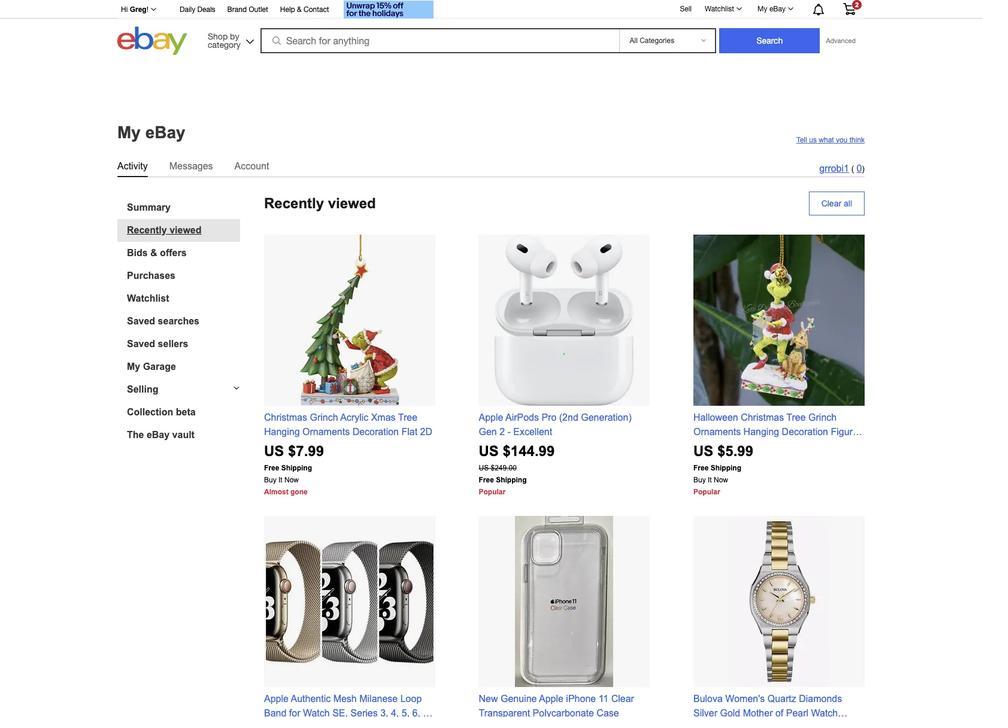 Task type: describe. For each thing, give the bounding box(es) containing it.
activity
[[117, 161, 148, 171]]

!
[[147, 5, 149, 14]]

garage
[[143, 361, 176, 372]]

beta
[[176, 407, 196, 417]]

summary
[[127, 202, 171, 212]]

sellers
[[158, 339, 188, 349]]

watchlist inside account navigation
[[705, 5, 734, 13]]

brand
[[227, 5, 247, 14]]

account
[[234, 161, 269, 171]]

2 inside "apple airpods pro (2nd generation) gen 2 - excellent us $144.99 us $249.00 free shipping popular"
[[499, 427, 505, 437]]

flat
[[401, 427, 417, 437]]

messages link
[[169, 158, 213, 174]]

grrobi1 ( 0 )
[[819, 163, 865, 173]]

contact
[[304, 5, 329, 14]]

help
[[280, 5, 295, 14]]

gen
[[479, 427, 497, 437]]

clear inside new genuine apple iphone 11 clear transparent polycarbonate case
[[611, 694, 634, 704]]

brand outlet link
[[227, 4, 268, 17]]

apple inside new genuine apple iphone 11 clear transparent polycarbonate case
[[539, 694, 563, 704]]

shipping inside "apple airpods pro (2nd generation) gen 2 - excellent us $144.99 us $249.00 free shipping popular"
[[496, 476, 527, 484]]

of
[[775, 708, 783, 717]]

new genuine apple iphone 11 clear transparent polycarbonate case image
[[515, 516, 613, 687]]

2d
[[420, 427, 432, 437]]

shipping inside the christmas grinch acrylic xmas tree hanging ornaments decoration flat 2d us $7.99 free shipping buy it now almost gone
[[281, 464, 312, 472]]

women's
[[725, 694, 765, 704]]

saved searches link
[[127, 316, 240, 327]]

$249.00
[[491, 464, 517, 472]]

loop
[[400, 694, 422, 704]]

offers
[[160, 248, 187, 258]]

think
[[849, 136, 865, 144]]

diamonds
[[799, 694, 842, 704]]

saved for saved searches
[[127, 316, 155, 326]]

apple authentic mesh milanese loop band for watch se, series 3, 4, 5, 6, 7, 8 image
[[264, 516, 435, 687]]

it inside the christmas grinch acrylic xmas tree hanging ornaments decoration flat 2d us $7.99 free shipping buy it now almost gone
[[278, 476, 282, 484]]

messages
[[169, 161, 213, 171]]

us down gen
[[479, 443, 499, 459]]

what
[[819, 136, 834, 144]]

0 link
[[857, 163, 862, 173]]

it inside us $5.99 free shipping buy it now popular
[[708, 476, 712, 484]]

account navigation
[[114, 0, 865, 20]]

authentic
[[291, 694, 331, 704]]

all
[[844, 198, 852, 208]]

apple airpods pro (2nd generation) gen 2 - excellent link
[[479, 412, 632, 437]]

1 new genuine apple iphone 11 clear transparent polycarbonate case link from the top
[[479, 516, 650, 717]]

5,
[[402, 708, 410, 717]]

my ebay inside account navigation
[[758, 5, 786, 13]]

collection
[[127, 407, 173, 417]]

brand outlet
[[227, 5, 268, 14]]

2 link
[[836, 0, 863, 17]]

$7.99
[[288, 443, 324, 459]]

popular inside "apple airpods pro (2nd generation) gen 2 - excellent us $144.99 us $249.00 free shipping popular"
[[479, 488, 505, 496]]

greg
[[130, 5, 147, 14]]

tree inside the christmas grinch acrylic xmas tree hanging ornaments decoration flat 2d us $7.99 free shipping buy it now almost gone
[[398, 412, 417, 422]]

grinch inside halloween christmas tree grinch ornaments hanging decoration figure pendant gift
[[808, 412, 837, 422]]

sell link
[[674, 5, 697, 13]]

bids & offers
[[127, 248, 187, 258]]

grinch inside the christmas grinch acrylic xmas tree hanging ornaments decoration flat 2d us $7.99 free shipping buy it now almost gone
[[310, 412, 338, 422]]

halloween christmas tree grinch ornaments hanging decoration figure pendant gift
[[693, 412, 858, 451]]

bids
[[127, 248, 148, 258]]

outlet
[[249, 5, 268, 14]]

none submit inside shop by category banner
[[719, 28, 820, 53]]

saved for saved sellers
[[127, 339, 155, 349]]

saved sellers
[[127, 339, 188, 349]]

bulova women's quartz diamonds silver gold mother of pearl watc
[[693, 694, 842, 717]]

-
[[507, 427, 511, 437]]

ornaments inside the christmas grinch acrylic xmas tree hanging ornaments decoration flat 2d us $7.99 free shipping buy it now almost gone
[[302, 427, 350, 437]]

1 vertical spatial my
[[117, 123, 141, 142]]

selling button
[[117, 384, 240, 395]]

2 apple authentic mesh milanese loop band for watch se, series 3, 4, 5, 6, 7 link from the top
[[264, 694, 433, 717]]

searches
[[158, 316, 199, 326]]

(2nd
[[559, 412, 578, 422]]

daily deals link
[[180, 4, 215, 17]]

mother
[[743, 708, 773, 717]]

watchlist inside my ebay main content
[[127, 293, 169, 303]]

get an extra 15% off image
[[343, 1, 433, 19]]

shop by category banner
[[114, 0, 865, 58]]

my ebay main content
[[5, 58, 977, 717]]

the ebay vault
[[127, 430, 195, 440]]

us
[[809, 136, 817, 144]]

pro
[[542, 412, 556, 422]]

halloween christmas tree grinch ornaments hanging decoration figure pendant gift link
[[693, 412, 862, 451]]

shipping inside us $5.99 free shipping buy it now popular
[[711, 464, 741, 472]]

new
[[479, 694, 498, 704]]

1 apple authentic mesh milanese loop band for watch se, series 3, 4, 5, 6, 7 link from the top
[[264, 516, 435, 717]]

shop by category
[[208, 31, 241, 49]]

halloween christmas tree grinch ornaments hanging decoration figure pendant gift image
[[693, 234, 865, 406]]

bulova
[[693, 694, 723, 704]]

apple airpods pro (2nd generation) gen 2 - excellent us $144.99 us $249.00 free shipping popular
[[479, 412, 632, 496]]

ornaments inside halloween christmas tree grinch ornaments hanging decoration figure pendant gift
[[693, 427, 741, 437]]

almost
[[264, 488, 288, 496]]

1 vertical spatial recently
[[127, 225, 167, 235]]

$5.99
[[717, 443, 753, 459]]

figure
[[831, 427, 858, 437]]

ebay for the ebay vault link
[[147, 430, 170, 440]]

mesh
[[333, 694, 357, 704]]

you
[[836, 136, 847, 144]]

selling
[[127, 384, 158, 394]]

apple for us
[[479, 412, 503, 422]]

my for my garage link on the bottom of page
[[127, 361, 140, 372]]

christmas grinch acrylic xmas tree hanging ornaments decoration flat 2d image
[[300, 234, 399, 406]]

for
[[289, 708, 300, 717]]

gold
[[720, 708, 740, 717]]

grrobi1
[[819, 163, 849, 173]]

advanced
[[826, 37, 856, 44]]

acrylic
[[340, 412, 368, 422]]

now inside us $5.99 free shipping buy it now popular
[[714, 476, 728, 484]]

0 horizontal spatial viewed
[[170, 225, 201, 235]]

christmas inside halloween christmas tree grinch ornaments hanging decoration figure pendant gift
[[741, 412, 784, 422]]

iphone
[[566, 694, 596, 704]]

tree inside halloween christmas tree grinch ornaments hanging decoration figure pendant gift
[[786, 412, 806, 422]]

)
[[862, 164, 865, 173]]

shop
[[208, 31, 228, 41]]

advertisement region
[[273, 58, 709, 112]]

grrobi1 link
[[819, 163, 849, 173]]

advanced link
[[820, 29, 862, 53]]

(
[[851, 164, 854, 173]]

christmas grinch acrylic xmas tree hanging ornaments decoration flat 2d link
[[264, 412, 432, 437]]



Task type: vqa. For each thing, say whether or not it's contained in the screenshot.
Business on the top of the page
no



Task type: locate. For each thing, give the bounding box(es) containing it.
2 grinch from the left
[[808, 412, 837, 422]]

shipping
[[281, 464, 312, 472], [711, 464, 741, 472], [496, 476, 527, 484]]

&
[[297, 5, 302, 14], [150, 248, 157, 258]]

1 horizontal spatial 2
[[855, 1, 859, 8]]

1 horizontal spatial it
[[708, 476, 712, 484]]

decoration left figure
[[782, 427, 828, 437]]

2
[[855, 1, 859, 8], [499, 427, 505, 437]]

0 vertical spatial viewed
[[328, 195, 376, 211]]

bids & offers link
[[127, 248, 240, 258]]

1 vertical spatial watchlist
[[127, 293, 169, 303]]

now up gone
[[284, 476, 299, 484]]

my ebay inside main content
[[117, 123, 185, 142]]

1 vertical spatial 2
[[499, 427, 505, 437]]

decoration inside the christmas grinch acrylic xmas tree hanging ornaments decoration flat 2d us $7.99 free shipping buy it now almost gone
[[352, 427, 399, 437]]

1 horizontal spatial viewed
[[328, 195, 376, 211]]

christmas up $7.99
[[264, 412, 307, 422]]

0 vertical spatial my
[[758, 5, 767, 13]]

bulova women's quartz diamonds silver gold mother of pearl watch 26mm 98r204 image
[[729, 516, 829, 687]]

1 bulova women's quartz diamonds silver gold mother of pearl watc link from the top
[[693, 516, 865, 717]]

summary link
[[127, 202, 240, 213]]

sell
[[680, 5, 692, 13]]

2 christmas from the left
[[741, 412, 784, 422]]

quartz
[[767, 694, 796, 704]]

band
[[264, 708, 286, 717]]

watchlist
[[705, 5, 734, 13], [127, 293, 169, 303]]

decoration
[[352, 427, 399, 437], [782, 427, 828, 437]]

0 horizontal spatial apple
[[264, 694, 289, 704]]

series
[[351, 708, 378, 717]]

it down pendant
[[708, 476, 712, 484]]

2 buy from the left
[[693, 476, 706, 484]]

saved up saved sellers
[[127, 316, 155, 326]]

1 horizontal spatial watchlist
[[705, 5, 734, 13]]

tree
[[398, 412, 417, 422], [786, 412, 806, 422]]

watchlist link up saved searches link
[[127, 293, 240, 304]]

case
[[597, 708, 619, 717]]

decoration inside halloween christmas tree grinch ornaments hanging decoration figure pendant gift
[[782, 427, 828, 437]]

ebay for my ebay link
[[769, 5, 786, 13]]

grinch
[[310, 412, 338, 422], [808, 412, 837, 422]]

1 horizontal spatial &
[[297, 5, 302, 14]]

ebay
[[769, 5, 786, 13], [145, 123, 185, 142], [147, 430, 170, 440]]

3,
[[380, 708, 388, 717]]

free inside "apple airpods pro (2nd generation) gen 2 - excellent us $144.99 us $249.00 free shipping popular"
[[479, 476, 494, 484]]

apple inside apple authentic mesh milanese loop band for watch se, series 3, 4, 5, 6, 7
[[264, 694, 289, 704]]

gone
[[290, 488, 308, 496]]

free down pendant
[[693, 464, 709, 472]]

transparent
[[479, 708, 530, 717]]

saved searches
[[127, 316, 199, 326]]

grinch left acrylic
[[310, 412, 338, 422]]

1 horizontal spatial apple
[[479, 412, 503, 422]]

se,
[[332, 708, 348, 717]]

1 hanging from the left
[[264, 427, 300, 437]]

christmas up the gift
[[741, 412, 784, 422]]

ornaments up $7.99
[[302, 427, 350, 437]]

1 vertical spatial watchlist link
[[127, 293, 240, 304]]

apple for series
[[264, 694, 289, 704]]

shipping down $5.99
[[711, 464, 741, 472]]

hanging for ornaments
[[264, 427, 300, 437]]

popular down pendant
[[693, 488, 720, 496]]

2 vertical spatial my
[[127, 361, 140, 372]]

& for contact
[[297, 5, 302, 14]]

2 hanging from the left
[[743, 427, 779, 437]]

saved up my garage
[[127, 339, 155, 349]]

shipping down $7.99
[[281, 464, 312, 472]]

apple up polycarbonate
[[539, 694, 563, 704]]

1 horizontal spatial buy
[[693, 476, 706, 484]]

1 horizontal spatial tree
[[786, 412, 806, 422]]

hanging inside halloween christmas tree grinch ornaments hanging decoration figure pendant gift
[[743, 427, 779, 437]]

my
[[758, 5, 767, 13], [117, 123, 141, 142], [127, 361, 140, 372]]

us left $5.99
[[693, 443, 713, 459]]

0 horizontal spatial it
[[278, 476, 282, 484]]

0 horizontal spatial popular
[[479, 488, 505, 496]]

0 horizontal spatial hanging
[[264, 427, 300, 437]]

help & contact link
[[280, 4, 329, 17]]

2 new genuine apple iphone 11 clear transparent polycarbonate case link from the top
[[479, 694, 634, 717]]

1 horizontal spatial popular
[[693, 488, 720, 496]]

apple airpods pro (2nd generation) gen 2 - excellent image
[[495, 234, 634, 406]]

silver
[[693, 708, 717, 717]]

0 horizontal spatial watchlist
[[127, 293, 169, 303]]

apple
[[479, 412, 503, 422], [264, 694, 289, 704], [539, 694, 563, 704]]

2 decoration from the left
[[782, 427, 828, 437]]

Search for anything text field
[[262, 29, 617, 52]]

popular inside us $5.99 free shipping buy it now popular
[[693, 488, 720, 496]]

1 christmas from the left
[[264, 412, 307, 422]]

free inside the christmas grinch acrylic xmas tree hanging ornaments decoration flat 2d us $7.99 free shipping buy it now almost gone
[[264, 464, 279, 472]]

1 vertical spatial clear
[[611, 694, 634, 704]]

1 grinch from the left
[[310, 412, 338, 422]]

0 vertical spatial recently viewed
[[264, 195, 376, 211]]

watchlist link inside account navigation
[[698, 2, 747, 16]]

1 saved from the top
[[127, 316, 155, 326]]

11
[[599, 694, 609, 704]]

2 horizontal spatial apple
[[539, 694, 563, 704]]

2 saved from the top
[[127, 339, 155, 349]]

& right help
[[297, 5, 302, 14]]

now inside the christmas grinch acrylic xmas tree hanging ornaments decoration flat 2d us $7.99 free shipping buy it now almost gone
[[284, 476, 299, 484]]

apple inside "apple airpods pro (2nd generation) gen 2 - excellent us $144.99 us $249.00 free shipping popular"
[[479, 412, 503, 422]]

it up almost
[[278, 476, 282, 484]]

ornaments down halloween
[[693, 427, 741, 437]]

1 horizontal spatial my ebay
[[758, 5, 786, 13]]

0 horizontal spatial christmas
[[264, 412, 307, 422]]

$144.99
[[503, 443, 555, 459]]

0 vertical spatial &
[[297, 5, 302, 14]]

christmas
[[264, 412, 307, 422], [741, 412, 784, 422]]

category
[[208, 40, 241, 49]]

& for offers
[[150, 248, 157, 258]]

purchases
[[127, 270, 175, 281]]

airpods
[[505, 412, 539, 422]]

decoration down 'xmas'
[[352, 427, 399, 437]]

1 buy from the left
[[264, 476, 276, 484]]

it
[[278, 476, 282, 484], [708, 476, 712, 484]]

1 horizontal spatial shipping
[[496, 476, 527, 484]]

hanging
[[264, 427, 300, 437], [743, 427, 779, 437]]

activity link
[[117, 158, 148, 174]]

1 it from the left
[[278, 476, 282, 484]]

hi greg !
[[121, 5, 149, 14]]

purchases link
[[127, 270, 240, 281]]

0
[[857, 163, 862, 173]]

apple up band
[[264, 694, 289, 704]]

2 left -
[[499, 427, 505, 437]]

2 horizontal spatial free
[[693, 464, 709, 472]]

0 horizontal spatial clear
[[611, 694, 634, 704]]

& right bids
[[150, 248, 157, 258]]

1 vertical spatial &
[[150, 248, 157, 258]]

collection beta
[[127, 407, 196, 417]]

free up almost
[[264, 464, 279, 472]]

gift
[[732, 441, 747, 451]]

0 horizontal spatial recently
[[127, 225, 167, 235]]

christmas inside the christmas grinch acrylic xmas tree hanging ornaments decoration flat 2d us $7.99 free shipping buy it now almost gone
[[264, 412, 307, 422]]

saved
[[127, 316, 155, 326], [127, 339, 155, 349]]

apple up gen
[[479, 412, 503, 422]]

0 vertical spatial clear
[[821, 198, 841, 208]]

watchlist link inside my ebay main content
[[127, 293, 240, 304]]

clear left the all in the top right of the page
[[821, 198, 841, 208]]

watchlist right sell link
[[705, 5, 734, 13]]

recently
[[264, 195, 324, 211], [127, 225, 167, 235]]

0 horizontal spatial tree
[[398, 412, 417, 422]]

new genuine apple iphone 11 clear transparent polycarbonate case
[[479, 694, 634, 717]]

2 inside account navigation
[[855, 1, 859, 8]]

0 horizontal spatial grinch
[[310, 412, 338, 422]]

0 vertical spatial saved
[[127, 316, 155, 326]]

0 horizontal spatial my ebay
[[117, 123, 185, 142]]

new genuine apple iphone 11 clear transparent polycarbonate case link
[[479, 516, 650, 717], [479, 694, 634, 717]]

pearl
[[786, 708, 808, 717]]

1 ornaments from the left
[[302, 427, 350, 437]]

clear right 11
[[611, 694, 634, 704]]

2 vertical spatial ebay
[[147, 430, 170, 440]]

us inside us $5.99 free shipping buy it now popular
[[693, 443, 713, 459]]

1 horizontal spatial watchlist link
[[698, 2, 747, 16]]

1 tree from the left
[[398, 412, 417, 422]]

xmas
[[371, 412, 396, 422]]

halloween
[[693, 412, 738, 422]]

free
[[264, 464, 279, 472], [693, 464, 709, 472], [479, 476, 494, 484]]

hanging inside the christmas grinch acrylic xmas tree hanging ornaments decoration flat 2d us $7.99 free shipping buy it now almost gone
[[264, 427, 300, 437]]

0 horizontal spatial decoration
[[352, 427, 399, 437]]

1 horizontal spatial now
[[714, 476, 728, 484]]

us inside the christmas grinch acrylic xmas tree hanging ornaments decoration flat 2d us $7.99 free shipping buy it now almost gone
[[264, 443, 284, 459]]

hanging up the gift
[[743, 427, 779, 437]]

1 horizontal spatial recently viewed
[[264, 195, 376, 211]]

1 horizontal spatial christmas
[[741, 412, 784, 422]]

1 vertical spatial my ebay
[[117, 123, 185, 142]]

1 vertical spatial saved
[[127, 339, 155, 349]]

excellent
[[513, 427, 552, 437]]

ornaments
[[302, 427, 350, 437], [693, 427, 741, 437]]

us left $249.00
[[479, 464, 489, 472]]

0 vertical spatial recently
[[264, 195, 324, 211]]

vault
[[172, 430, 195, 440]]

1 decoration from the left
[[352, 427, 399, 437]]

2 ornaments from the left
[[693, 427, 741, 437]]

now down $5.99
[[714, 476, 728, 484]]

1 horizontal spatial decoration
[[782, 427, 828, 437]]

buy
[[264, 476, 276, 484], [693, 476, 706, 484]]

free inside us $5.99 free shipping buy it now popular
[[693, 464, 709, 472]]

milanese
[[359, 694, 398, 704]]

watch
[[303, 708, 330, 717]]

& inside account navigation
[[297, 5, 302, 14]]

apple authentic mesh milanese loop band for watch se, series 3, 4, 5, 6, 7
[[264, 694, 431, 717]]

2 popular from the left
[[693, 488, 720, 496]]

0 vertical spatial my ebay
[[758, 5, 786, 13]]

my for my ebay link
[[758, 5, 767, 13]]

1 horizontal spatial free
[[479, 476, 494, 484]]

4,
[[391, 708, 399, 717]]

clear inside button
[[821, 198, 841, 208]]

2 bulova women's quartz diamonds silver gold mother of pearl watc link from the top
[[693, 694, 847, 717]]

watchlist down purchases
[[127, 293, 169, 303]]

recently down account link at left top
[[264, 195, 324, 211]]

hanging for decoration
[[743, 427, 779, 437]]

grinch up figure
[[808, 412, 837, 422]]

buy inside the christmas grinch acrylic xmas tree hanging ornaments decoration flat 2d us $7.99 free shipping buy it now almost gone
[[264, 476, 276, 484]]

None submit
[[719, 28, 820, 53]]

2 horizontal spatial shipping
[[711, 464, 741, 472]]

0 horizontal spatial now
[[284, 476, 299, 484]]

0 vertical spatial watchlist link
[[698, 2, 747, 16]]

us left $7.99
[[264, 443, 284, 459]]

0 horizontal spatial 2
[[499, 427, 505, 437]]

help & contact
[[280, 5, 329, 14]]

2 up advanced link
[[855, 1, 859, 8]]

my inside account navigation
[[758, 5, 767, 13]]

0 horizontal spatial shipping
[[281, 464, 312, 472]]

2 it from the left
[[708, 476, 712, 484]]

free down $249.00
[[479, 476, 494, 484]]

0 vertical spatial watchlist
[[705, 5, 734, 13]]

& inside my ebay main content
[[150, 248, 157, 258]]

my ebay link
[[751, 2, 799, 16]]

1 horizontal spatial recently
[[264, 195, 324, 211]]

0 horizontal spatial free
[[264, 464, 279, 472]]

0 horizontal spatial &
[[150, 248, 157, 258]]

popular down $249.00
[[479, 488, 505, 496]]

1 vertical spatial viewed
[[170, 225, 201, 235]]

0 horizontal spatial recently viewed
[[127, 225, 201, 235]]

0 vertical spatial 2
[[855, 1, 859, 8]]

0 horizontal spatial buy
[[264, 476, 276, 484]]

my garage
[[127, 361, 176, 372]]

1 popular from the left
[[479, 488, 505, 496]]

buy up almost
[[264, 476, 276, 484]]

ebay inside account navigation
[[769, 5, 786, 13]]

polycarbonate
[[533, 708, 594, 717]]

buy inside us $5.99 free shipping buy it now popular
[[693, 476, 706, 484]]

genuine
[[501, 694, 537, 704]]

1 horizontal spatial ornaments
[[693, 427, 741, 437]]

collection beta link
[[127, 407, 240, 418]]

1 now from the left
[[284, 476, 299, 484]]

apple authentic mesh milanese loop band for watch se, series 3, 4, 5, 6, 7 link
[[264, 516, 435, 717], [264, 694, 433, 717]]

clear all button
[[809, 191, 865, 215]]

0 horizontal spatial watchlist link
[[127, 293, 240, 304]]

0 horizontal spatial ornaments
[[302, 427, 350, 437]]

account link
[[234, 158, 269, 174]]

1 vertical spatial recently viewed
[[127, 225, 201, 235]]

2 now from the left
[[714, 476, 728, 484]]

clear all
[[821, 198, 852, 208]]

1 horizontal spatial grinch
[[808, 412, 837, 422]]

tell
[[796, 136, 807, 144]]

the ebay vault link
[[127, 430, 240, 440]]

buy down pendant
[[693, 476, 706, 484]]

0 vertical spatial ebay
[[769, 5, 786, 13]]

1 horizontal spatial clear
[[821, 198, 841, 208]]

hanging up $7.99
[[264, 427, 300, 437]]

watchlist link right sell link
[[698, 2, 747, 16]]

2 tree from the left
[[786, 412, 806, 422]]

recently down summary
[[127, 225, 167, 235]]

shipping down $249.00
[[496, 476, 527, 484]]

1 vertical spatial ebay
[[145, 123, 185, 142]]

1 horizontal spatial hanging
[[743, 427, 779, 437]]



